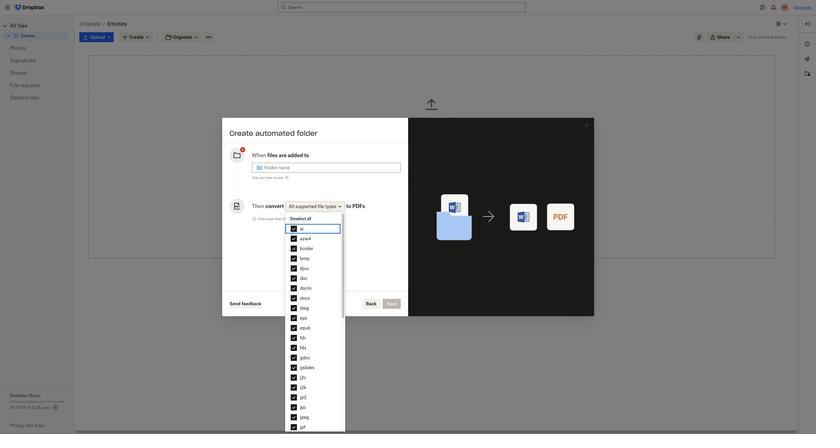 Task type: vqa. For each thing, say whether or not it's contained in the screenshot.
Share Share
yes



Task type: locate. For each thing, give the bounding box(es) containing it.
share inside more ways to add content element
[[394, 223, 406, 228]]

files for deleted
[[30, 95, 39, 101]]

0 vertical spatial folder
[[297, 129, 318, 138]]

1 horizontal spatial you
[[758, 35, 764, 39]]

1 horizontal spatial access
[[435, 223, 449, 228]]

0 vertical spatial have
[[765, 35, 774, 39]]

0 horizontal spatial added
[[288, 152, 303, 158]]

all up photos
[[10, 23, 16, 29]]

types
[[325, 204, 336, 209]]

dropbox / emotes
[[79, 21, 127, 27]]

1 vertical spatial all
[[289, 204, 294, 209]]

jpf
[[300, 424, 306, 430]]

this up share and manage access to this folder
[[453, 205, 461, 211]]

1 horizontal spatial only you have access
[[749, 35, 787, 39]]

emotes right /
[[107, 21, 127, 27]]

all up "files larger than 30mb will not be converted"
[[289, 204, 294, 209]]

1 vertical spatial emotes
[[21, 33, 35, 38]]

/
[[103, 21, 105, 26]]

this down request files to be added to this folder
[[455, 223, 463, 228]]

jp2 checkbox item
[[285, 392, 341, 402]]

0 vertical spatial share
[[717, 34, 730, 40]]

open details pane image
[[804, 20, 811, 28]]

docm checkbox item
[[285, 283, 341, 293]]

deleted
[[10, 95, 28, 101]]

share button
[[707, 32, 734, 42]]

all files
[[10, 23, 27, 29]]

have inside the create automated folder dialog
[[266, 176, 273, 180]]

0 horizontal spatial only
[[252, 176, 259, 180]]

files inside tree
[[18, 23, 27, 29]]

more ways to add content
[[404, 155, 459, 160]]

0 horizontal spatial you
[[260, 176, 265, 180]]

and left legal
[[26, 423, 33, 428]]

0 horizontal spatial have
[[266, 176, 273, 180]]

added
[[288, 152, 303, 158], [434, 205, 447, 211]]

all
[[10, 23, 16, 29], [289, 204, 294, 209]]

files left the 'are'
[[267, 152, 278, 158]]

jp2
[[300, 395, 307, 400]]

0 horizontal spatial only you have access
[[252, 176, 283, 180]]

0 vertical spatial only you have access
[[749, 35, 787, 39]]

to left add
[[428, 155, 433, 160]]

files for drop
[[417, 117, 426, 122]]

get more space image
[[51, 404, 59, 411]]

emotes down all files
[[21, 33, 35, 38]]

2 horizontal spatial access
[[775, 35, 787, 39]]

photos link
[[10, 42, 64, 54]]

1 vertical spatial only you have access
[[252, 176, 283, 180]]

0 vertical spatial you
[[758, 35, 764, 39]]

0 vertical spatial be
[[428, 205, 433, 211]]

jpf checkbox item
[[285, 422, 341, 432]]

to right the 'are'
[[304, 152, 309, 158]]

to inside 'drop files here to upload, or use the 'upload' button'
[[437, 117, 442, 122]]

all for all supported file types
[[289, 204, 294, 209]]

be
[[428, 205, 433, 211], [304, 217, 308, 221]]

to right the here
[[437, 117, 442, 122]]

and inside more ways to add content element
[[407, 223, 415, 228]]

added inside more ways to add content element
[[434, 205, 447, 211]]

not
[[299, 217, 303, 221]]

and left manage
[[407, 223, 415, 228]]

files down file requests link
[[30, 95, 39, 101]]

0 horizontal spatial access
[[273, 176, 283, 180]]

folder
[[297, 129, 318, 138], [462, 205, 474, 211], [464, 223, 476, 228]]

emotes
[[107, 21, 127, 27], [21, 33, 35, 38]]

30mb
[[283, 217, 292, 221]]

all files link
[[10, 21, 74, 31]]

added right the 'are'
[[288, 152, 303, 158]]

files
[[18, 23, 27, 29], [30, 95, 39, 101], [417, 117, 426, 122], [267, 152, 278, 158], [412, 205, 421, 211]]

access
[[775, 35, 787, 39], [273, 176, 283, 180], [435, 223, 449, 228]]

eps checkbox item
[[285, 313, 341, 323]]

1 horizontal spatial dropbox
[[79, 21, 101, 27]]

dropbox left /
[[79, 21, 101, 27]]

this
[[453, 205, 461, 211], [455, 223, 463, 228]]

to
[[437, 117, 442, 122], [304, 152, 309, 158], [428, 155, 433, 160], [346, 203, 351, 209], [422, 205, 427, 211], [448, 205, 452, 211], [450, 223, 454, 228]]

all inside tree
[[10, 23, 16, 29]]

convert
[[265, 203, 284, 209]]

be down google
[[428, 205, 433, 211]]

1 horizontal spatial added
[[434, 205, 447, 211]]

you inside the create automated folder dialog
[[260, 176, 265, 180]]

than
[[275, 217, 282, 221]]

when
[[252, 152, 266, 158]]

emotes link
[[13, 32, 69, 39]]

share for share
[[717, 34, 730, 40]]

files up the the
[[417, 117, 426, 122]]

1 vertical spatial added
[[434, 205, 447, 211]]

0 vertical spatial added
[[288, 152, 303, 158]]

files larger than 30mb will not be converted
[[258, 217, 323, 221]]

azw4 checkbox item
[[285, 234, 341, 244]]

files for request
[[412, 205, 421, 211]]

be right the "not"
[[304, 217, 308, 221]]

doc checkbox item
[[285, 273, 341, 283]]

1 horizontal spatial and
[[407, 223, 415, 228]]

djvu checkbox item
[[285, 264, 341, 273]]

fdx checkbox item
[[285, 343, 341, 353]]

1 vertical spatial only
[[252, 176, 259, 180]]

file
[[318, 204, 324, 209]]

docx
[[300, 295, 310, 301]]

folder permissions image
[[285, 175, 290, 180]]

to down request files to be added to this folder
[[450, 223, 454, 228]]

Folder name text field
[[264, 164, 397, 171]]

manage
[[416, 223, 434, 228]]

1 vertical spatial share
[[394, 223, 406, 228]]

0 horizontal spatial emotes
[[21, 33, 35, 38]]

have
[[765, 35, 774, 39], [266, 176, 273, 180]]

dropbox
[[79, 21, 101, 27], [10, 393, 28, 398]]

1 vertical spatial you
[[260, 176, 265, 180]]

the
[[419, 123, 426, 129]]

open pinned items image
[[804, 55, 811, 63]]

requests
[[20, 82, 40, 88]]

content
[[443, 155, 459, 160]]

you
[[758, 35, 764, 39], [260, 176, 265, 180]]

signatures link
[[10, 54, 64, 67]]

files down dropbox logo - go to the homepage
[[18, 23, 27, 29]]

0 horizontal spatial dropbox
[[10, 393, 28, 398]]

0 horizontal spatial all
[[10, 23, 16, 29]]

1 vertical spatial access
[[273, 176, 283, 180]]

access button
[[380, 167, 483, 180]]

only you have access
[[749, 35, 787, 39], [252, 176, 283, 180]]

1 vertical spatial have
[[266, 176, 273, 180]]

privacy and legal
[[10, 423, 45, 428]]

only
[[749, 35, 757, 39], [252, 176, 259, 180]]

1 horizontal spatial emotes
[[107, 21, 127, 27]]

1 horizontal spatial only
[[749, 35, 757, 39]]

28.57 kb of 2 gb used
[[10, 405, 50, 410]]

1 horizontal spatial share
[[717, 34, 730, 40]]

dropbox up 28.57
[[10, 393, 28, 398]]

0 vertical spatial access
[[775, 35, 787, 39]]

azw4
[[300, 236, 311, 241]]

0 vertical spatial all
[[10, 23, 16, 29]]

or
[[405, 123, 410, 129]]

0 vertical spatial dropbox
[[79, 21, 101, 27]]

only inside the create automated folder dialog
[[252, 176, 259, 180]]

drive
[[436, 188, 447, 193]]

files inside more ways to add content element
[[412, 205, 421, 211]]

access
[[394, 171, 409, 176]]

dwg checkbox item
[[285, 303, 341, 313]]

1 vertical spatial folder
[[462, 205, 474, 211]]

1 vertical spatial and
[[26, 423, 33, 428]]

converted
[[309, 217, 323, 221]]

0 horizontal spatial share
[[394, 223, 406, 228]]

pdfs
[[352, 203, 365, 209]]

all inside dropdown button
[[289, 204, 294, 209]]

share
[[717, 34, 730, 40], [394, 223, 406, 228]]

added down drive
[[434, 205, 447, 211]]

files
[[258, 217, 265, 221]]

to pdfs
[[346, 203, 365, 209]]

0 vertical spatial only
[[749, 35, 757, 39]]

0 horizontal spatial be
[[304, 217, 308, 221]]

share inside button
[[717, 34, 730, 40]]

files for all
[[18, 23, 27, 29]]

1 horizontal spatial all
[[289, 204, 294, 209]]

1 horizontal spatial be
[[428, 205, 433, 211]]

1 vertical spatial be
[[304, 217, 308, 221]]

files right request
[[412, 205, 421, 211]]

request files to be added to this folder
[[394, 205, 474, 211]]

files inside 'drop files here to upload, or use the 'upload' button'
[[417, 117, 426, 122]]

docx checkbox item
[[285, 293, 341, 303]]

2 vertical spatial access
[[435, 223, 449, 228]]

deselect
[[290, 216, 306, 221]]

only you have access inside the create automated folder dialog
[[252, 176, 283, 180]]

bmp
[[300, 256, 309, 261]]

0 horizontal spatial and
[[26, 423, 33, 428]]

be inside the create automated folder dialog
[[304, 217, 308, 221]]

1 vertical spatial dropbox
[[10, 393, 28, 398]]

files inside the create automated folder dialog
[[267, 152, 278, 158]]

0 vertical spatial and
[[407, 223, 415, 228]]

supported
[[296, 204, 317, 209]]

be inside more ways to add content element
[[428, 205, 433, 211]]



Task type: describe. For each thing, give the bounding box(es) containing it.
kb
[[21, 405, 26, 410]]

button
[[444, 123, 458, 129]]

basic
[[29, 393, 41, 398]]

j2k checkbox item
[[285, 383, 341, 392]]

j2k
[[300, 385, 306, 390]]

to up share and manage access to this folder
[[448, 205, 452, 211]]

and for legal
[[26, 423, 33, 428]]

gdoc
[[300, 355, 310, 360]]

file requests link
[[10, 79, 64, 91]]

eps
[[300, 315, 307, 321]]

use
[[411, 123, 418, 129]]

gb
[[35, 405, 41, 410]]

more ways to add content element
[[379, 154, 484, 238]]

djvu
[[300, 266, 309, 271]]

1 vertical spatial this
[[455, 223, 463, 228]]

jpc checkbox item
[[285, 402, 341, 412]]

fdr
[[300, 335, 306, 340]]

all supported file types button
[[285, 202, 345, 212]]

dropbox for dropbox / emotes
[[79, 21, 101, 27]]

ai
[[300, 226, 304, 231]]

'upload'
[[427, 123, 443, 129]]

binder
[[300, 246, 313, 251]]

ai checkbox item
[[285, 224, 341, 234]]

request
[[394, 205, 411, 211]]

2
[[32, 405, 34, 410]]

to up manage
[[422, 205, 427, 211]]

file
[[10, 82, 18, 88]]

all for all files
[[10, 23, 16, 29]]

global header element
[[0, 0, 816, 15]]

access inside more ways to add content element
[[435, 223, 449, 228]]

import from google drive
[[394, 188, 447, 193]]

fdx
[[300, 345, 306, 350]]

docm
[[300, 286, 312, 291]]

dropbox logo - go to the homepage image
[[12, 2, 46, 12]]

2 vertical spatial folder
[[464, 223, 476, 228]]

deleted files
[[10, 95, 39, 101]]

j2c
[[300, 375, 306, 380]]

all
[[307, 216, 311, 221]]

deselect all
[[290, 216, 311, 221]]

larger
[[266, 217, 274, 221]]

deleted files link
[[10, 91, 64, 104]]

drop files here to upload, or use the 'upload' button
[[405, 117, 458, 129]]

share for share and manage access to this folder
[[394, 223, 406, 228]]

gslides
[[300, 365, 315, 370]]

shared
[[10, 70, 27, 76]]

of
[[27, 405, 31, 410]]

added inside the create automated folder dialog
[[288, 152, 303, 158]]

create automated folder
[[230, 129, 318, 138]]

upload,
[[443, 117, 458, 122]]

google
[[420, 188, 435, 193]]

gslides checkbox item
[[285, 363, 341, 373]]

1 horizontal spatial have
[[765, 35, 774, 39]]

epub
[[300, 325, 310, 330]]

jpeg
[[300, 415, 309, 420]]

fdr checkbox item
[[285, 333, 341, 343]]

jpc
[[300, 405, 306, 410]]

then
[[252, 203, 264, 209]]

create automated folder dialog
[[222, 118, 594, 316]]

from
[[409, 188, 419, 193]]

all supported file types
[[289, 204, 336, 209]]

0 vertical spatial emotes
[[107, 21, 127, 27]]

dwg
[[300, 305, 309, 311]]

add
[[434, 155, 442, 160]]

open activity image
[[804, 70, 811, 78]]

doc
[[300, 276, 308, 281]]

folder inside the create automated folder dialog
[[297, 129, 318, 138]]

signatures
[[10, 57, 36, 64]]

import
[[394, 188, 408, 193]]

legal
[[35, 423, 45, 428]]

upgrade link
[[794, 5, 811, 10]]

drop
[[405, 117, 416, 122]]

open information panel image
[[804, 40, 811, 48]]

and for manage
[[407, 223, 415, 228]]

dropbox basic
[[10, 393, 41, 398]]

j2c checkbox item
[[285, 373, 341, 383]]

0 vertical spatial this
[[453, 205, 461, 211]]

epub checkbox item
[[285, 323, 341, 333]]

dropbox link
[[79, 20, 101, 28]]

share and manage access to this folder
[[394, 223, 476, 228]]

bmp checkbox item
[[285, 254, 341, 264]]

all files tree
[[1, 21, 74, 41]]

jpeg checkbox item
[[285, 412, 341, 422]]

deselect all button
[[290, 216, 311, 221]]

are
[[279, 152, 287, 158]]

binder checkbox item
[[285, 244, 341, 254]]

automated
[[255, 129, 295, 138]]

here
[[427, 117, 436, 122]]

photos
[[10, 45, 26, 51]]

gdoc checkbox item
[[285, 353, 341, 363]]

used
[[42, 405, 50, 410]]

files are added to
[[267, 152, 309, 158]]

ways
[[416, 155, 427, 160]]

privacy
[[10, 423, 25, 428]]

privacy and legal link
[[10, 423, 74, 428]]

to left pdfs
[[346, 203, 351, 209]]

emotes inside all files tree
[[21, 33, 35, 38]]

more
[[404, 155, 415, 160]]

shared link
[[10, 67, 64, 79]]

upgrade
[[794, 5, 811, 10]]

file requests
[[10, 82, 40, 88]]

dropbox for dropbox basic
[[10, 393, 28, 398]]

will
[[293, 217, 298, 221]]

access inside the create automated folder dialog
[[273, 176, 283, 180]]



